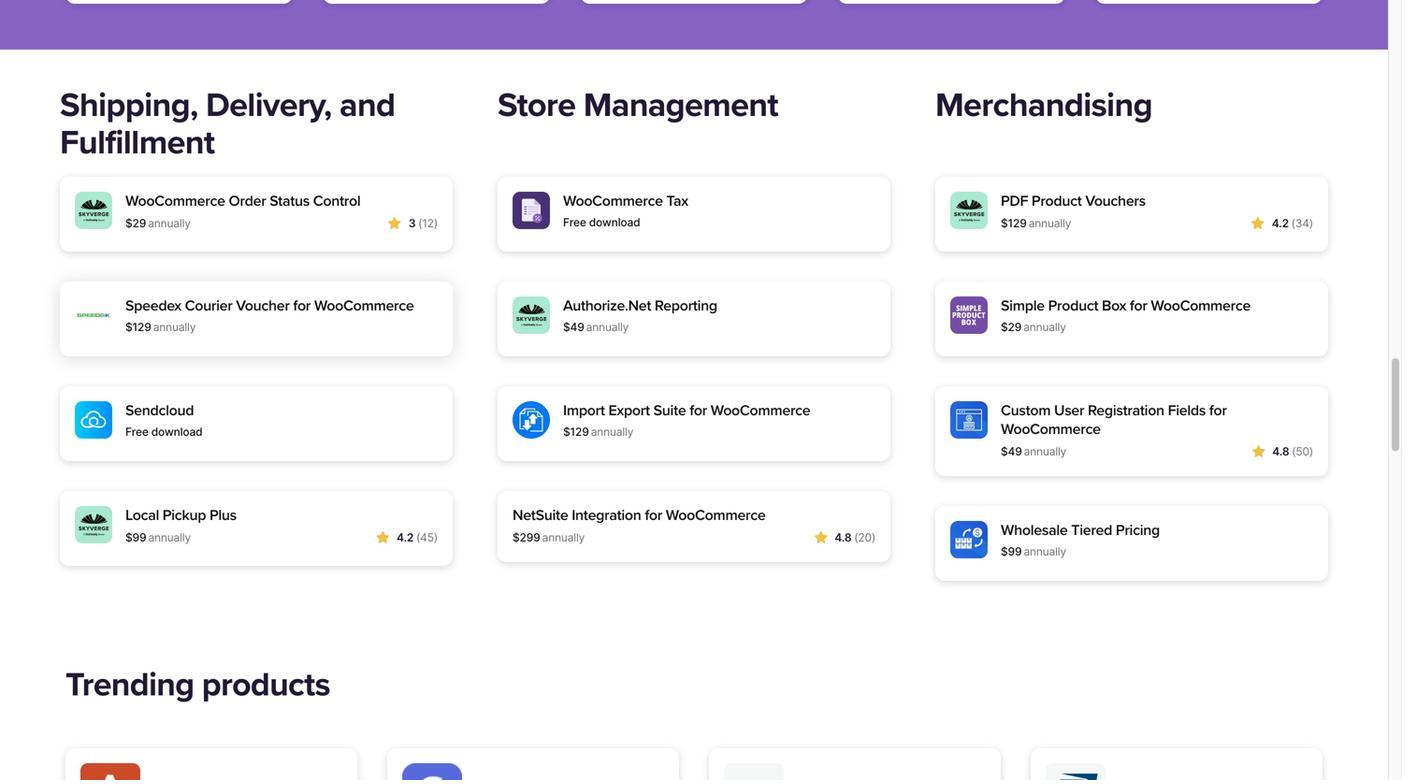 Task type: locate. For each thing, give the bounding box(es) containing it.
$99 inside wholesale tiered pricing $99 annually
[[1001, 545, 1022, 558]]

local pickup plus link
[[125, 506, 438, 525]]

1 vertical spatial $99
[[1001, 545, 1022, 558]]

free down sendcloud
[[125, 425, 149, 439]]

1 vertical spatial download
[[151, 425, 203, 439]]

1 horizontal spatial $29
[[1001, 320, 1022, 334]]

1 vertical spatial 4.2
[[397, 531, 414, 544]]

annually down netsuite
[[542, 531, 585, 544]]

product inside simple product box for woocommerce $29 annually
[[1049, 297, 1099, 315]]

free inside sendcloud free download
[[125, 425, 149, 439]]

for inside import export suite for woocommerce $129 annually
[[690, 402, 707, 420]]

voucher
[[236, 297, 290, 315]]

fields
[[1168, 402, 1206, 420]]

( for local pickup plus
[[416, 531, 420, 544]]

$299
[[513, 531, 541, 544]]

$129 down pdf
[[1001, 216, 1027, 230]]

0 vertical spatial free
[[563, 216, 587, 229]]

1 horizontal spatial $99
[[1001, 545, 1022, 558]]

0 horizontal spatial $129
[[125, 320, 151, 334]]

import export suite for woocommerce link
[[563, 401, 876, 420]]

4.8 ( 50 )
[[1273, 445, 1314, 458]]

) for pdf product vouchers
[[1310, 216, 1314, 230]]

4.2 left 34
[[1272, 216, 1289, 230]]

0 horizontal spatial 4.2
[[397, 531, 414, 544]]

0 horizontal spatial download
[[151, 425, 203, 439]]

$129 down speedex
[[125, 320, 151, 334]]

woocommerce inside simple product box for woocommerce $29 annually
[[1151, 297, 1251, 315]]

1 horizontal spatial 4.2
[[1272, 216, 1289, 230]]

0 vertical spatial product
[[1032, 192, 1082, 210]]

annually down wholesale
[[1024, 545, 1067, 558]]

import
[[563, 402, 605, 420]]

0 vertical spatial $29
[[125, 216, 146, 230]]

$29 annually
[[125, 216, 191, 230]]

for
[[293, 297, 311, 315], [1130, 297, 1148, 315], [690, 402, 707, 420], [1210, 402, 1227, 420], [645, 507, 663, 524]]

1 vertical spatial free
[[125, 425, 149, 439]]

simple
[[1001, 297, 1045, 315]]

store
[[498, 85, 576, 126]]

4.8 for custom user registration fields for woocommerce
[[1273, 445, 1290, 458]]

$29 down fulfillment
[[125, 216, 146, 230]]

0 vertical spatial $129
[[1001, 216, 1027, 230]]

annually down speedex
[[153, 320, 196, 334]]

$129 inside import export suite for woocommerce $129 annually
[[563, 425, 589, 439]]

4.8 left 20
[[835, 531, 852, 544]]

$299 annually
[[513, 531, 585, 544]]

annually down simple at the right of the page
[[1024, 320, 1067, 334]]

user
[[1055, 402, 1085, 420]]

local
[[125, 507, 159, 524]]

$49 down authorize.net in the top of the page
[[563, 320, 585, 334]]

$99
[[125, 531, 146, 544], [1001, 545, 1022, 558]]

2 horizontal spatial $129
[[1001, 216, 1027, 230]]

annually down woocommerce order status control
[[148, 216, 191, 230]]

0 vertical spatial 4.2
[[1272, 216, 1289, 230]]

$99 down the local
[[125, 531, 146, 544]]

woocommerce inside the woocommerce tax free download
[[563, 192, 663, 210]]

products
[[202, 665, 330, 705]]

0 horizontal spatial $49
[[563, 320, 585, 334]]

tax
[[667, 192, 689, 210]]

1 horizontal spatial free
[[563, 216, 587, 229]]

1 horizontal spatial download
[[589, 216, 641, 229]]

4.8 for netsuite integration for woocommerce
[[835, 531, 852, 544]]

annually inside simple product box for woocommerce $29 annually
[[1024, 320, 1067, 334]]

) for local pickup plus
[[434, 531, 438, 544]]

1 vertical spatial $129
[[125, 320, 151, 334]]

trending
[[66, 665, 194, 705]]

pickup
[[163, 507, 206, 524]]

4.8
[[1273, 445, 1290, 458], [835, 531, 852, 544]]

reporting
[[655, 297, 718, 315]]

1 vertical spatial product
[[1049, 297, 1099, 315]]

(
[[418, 216, 422, 230], [1292, 216, 1296, 230], [1293, 445, 1296, 458], [416, 531, 420, 544], [855, 531, 859, 544]]

pdf product vouchers
[[1001, 192, 1146, 210]]

0 vertical spatial $49
[[563, 320, 585, 334]]

download up authorize.net in the top of the page
[[589, 216, 641, 229]]

4.2
[[1272, 216, 1289, 230], [397, 531, 414, 544]]

management
[[584, 85, 778, 126]]

woocommerce tax free download
[[563, 192, 689, 229]]

download inside the woocommerce tax free download
[[589, 216, 641, 229]]

product
[[1032, 192, 1082, 210], [1049, 297, 1099, 315]]

$99 down wholesale
[[1001, 545, 1022, 558]]

$49
[[563, 320, 585, 334], [1001, 445, 1023, 458]]

annually down the export
[[591, 425, 634, 439]]

for right box
[[1130, 297, 1148, 315]]

1 vertical spatial 4.8
[[835, 531, 852, 544]]

$129 down import
[[563, 425, 589, 439]]

) for custom user registration fields for woocommerce
[[1310, 445, 1314, 458]]

pdf
[[1001, 192, 1029, 210]]

woocommerce
[[125, 192, 225, 210], [563, 192, 663, 210], [314, 297, 414, 315], [1151, 297, 1251, 315], [711, 402, 811, 420], [1001, 420, 1101, 438], [666, 507, 766, 524]]

0 vertical spatial $99
[[125, 531, 146, 544]]

$49 annually
[[1001, 445, 1067, 458]]

$129 inside speedex courier voucher for woocommerce $129 annually
[[125, 320, 151, 334]]

for right voucher
[[293, 297, 311, 315]]

4.2 for vouchers
[[1272, 216, 1289, 230]]

product up $129 annually
[[1032, 192, 1082, 210]]

custom user registration fields for woocommerce link
[[1001, 401, 1314, 439]]

( for pdf product vouchers
[[1292, 216, 1296, 230]]

$49 down custom
[[1001, 445, 1023, 458]]

$29 down simple at the right of the page
[[1001, 320, 1022, 334]]

0 horizontal spatial free
[[125, 425, 149, 439]]

2 vertical spatial $129
[[563, 425, 589, 439]]

sendcloud free download
[[125, 402, 203, 439]]

for right fields
[[1210, 402, 1227, 420]]

custom
[[1001, 402, 1051, 420]]

simple product box for woocommerce link
[[1001, 296, 1314, 315]]

4.2 ( 45 )
[[397, 531, 438, 544]]

for inside simple product box for woocommerce $29 annually
[[1130, 297, 1148, 315]]

4.8 ( 20 )
[[835, 531, 876, 544]]

wholesale
[[1001, 522, 1068, 539]]

download
[[589, 216, 641, 229], [151, 425, 203, 439]]

annually inside import export suite for woocommerce $129 annually
[[591, 425, 634, 439]]

order
[[229, 192, 266, 210]]

authorize.net
[[563, 297, 651, 315]]

vouchers
[[1086, 192, 1146, 210]]

$99 annually
[[125, 531, 191, 544]]

pricing
[[1116, 522, 1160, 539]]

annually
[[148, 216, 191, 230], [1029, 216, 1072, 230], [153, 320, 196, 334], [586, 320, 629, 334], [1024, 320, 1067, 334], [591, 425, 634, 439], [1024, 445, 1067, 458], [148, 531, 191, 544], [542, 531, 585, 544], [1024, 545, 1067, 558]]

0 vertical spatial 4.8
[[1273, 445, 1290, 458]]

1 horizontal spatial 4.8
[[1273, 445, 1290, 458]]

)
[[434, 216, 438, 230], [1310, 216, 1314, 230], [1310, 445, 1314, 458], [434, 531, 438, 544], [872, 531, 876, 544]]

1 vertical spatial $29
[[1001, 320, 1022, 334]]

free
[[563, 216, 587, 229], [125, 425, 149, 439]]

product for pdf
[[1032, 192, 1082, 210]]

annually down custom
[[1024, 445, 1067, 458]]

$129 annually
[[1001, 216, 1072, 230]]

34
[[1296, 216, 1310, 230]]

$49 inside authorize.net reporting $49 annually
[[563, 320, 585, 334]]

free up authorize.net in the top of the page
[[563, 216, 587, 229]]

0 vertical spatial download
[[589, 216, 641, 229]]

download inside sendcloud free download
[[151, 425, 203, 439]]

local pickup plus
[[125, 507, 237, 524]]

download down sendcloud
[[151, 425, 203, 439]]

woocommerce order status control link
[[125, 192, 438, 210]]

) for netsuite integration for woocommerce
[[872, 531, 876, 544]]

annually inside authorize.net reporting $49 annually
[[586, 320, 629, 334]]

1 horizontal spatial $49
[[1001, 445, 1023, 458]]

for right suite
[[690, 402, 707, 420]]

for right integration
[[645, 507, 663, 524]]

0 horizontal spatial $99
[[125, 531, 146, 544]]

annually down authorize.net in the top of the page
[[586, 320, 629, 334]]

for inside speedex courier voucher for woocommerce $129 annually
[[293, 297, 311, 315]]

4.8 left the 50
[[1273, 445, 1290, 458]]

free inside the woocommerce tax free download
[[563, 216, 587, 229]]

product left box
[[1049, 297, 1099, 315]]

trending products
[[66, 665, 330, 705]]

1 horizontal spatial $129
[[563, 425, 589, 439]]

0 horizontal spatial 4.8
[[835, 531, 852, 544]]

$29
[[125, 216, 146, 230], [1001, 320, 1022, 334]]

shipping, delivery, and fulfillment
[[60, 85, 395, 163]]

$129
[[1001, 216, 1027, 230], [125, 320, 151, 334], [563, 425, 589, 439]]

50
[[1296, 445, 1310, 458]]

control
[[313, 192, 361, 210]]

sendcloud link
[[125, 401, 438, 420]]

for for suite
[[690, 402, 707, 420]]

speedex courier voucher for woocommerce $129 annually
[[125, 297, 414, 334]]

4.2 left 45
[[397, 531, 414, 544]]



Task type: vqa. For each thing, say whether or not it's contained in the screenshot.
"Merchandising"
yes



Task type: describe. For each thing, give the bounding box(es) containing it.
) for woocommerce order status control
[[434, 216, 438, 230]]

status
[[270, 192, 310, 210]]

wholesale tiered pricing link
[[1001, 521, 1314, 540]]

20
[[859, 531, 872, 544]]

netsuite integration for woocommerce
[[513, 507, 766, 524]]

and
[[340, 85, 395, 126]]

speedex
[[125, 297, 181, 315]]

woocommerce inside import export suite for woocommerce $129 annually
[[711, 402, 811, 420]]

authorize.net reporting $49 annually
[[563, 297, 718, 334]]

integration
[[572, 507, 642, 524]]

45
[[420, 531, 434, 544]]

12
[[422, 216, 434, 230]]

export
[[609, 402, 650, 420]]

store management
[[498, 85, 778, 126]]

simple product box for woocommerce $29 annually
[[1001, 297, 1251, 334]]

1 vertical spatial $49
[[1001, 445, 1023, 458]]

3 ( 12 )
[[409, 216, 438, 230]]

woocommerce inside custom user registration fields for woocommerce
[[1001, 420, 1101, 438]]

merchandising
[[936, 85, 1153, 126]]

fulfillment
[[60, 122, 215, 163]]

pdf product vouchers link
[[1001, 192, 1314, 210]]

( for netsuite integration for woocommerce
[[855, 531, 859, 544]]

box
[[1102, 297, 1127, 315]]

annually inside speedex courier voucher for woocommerce $129 annually
[[153, 320, 196, 334]]

woocommerce order status control
[[125, 192, 361, 210]]

netsuite integration for woocommerce link
[[513, 506, 876, 525]]

$29 inside simple product box for woocommerce $29 annually
[[1001, 320, 1022, 334]]

4.2 ( 34 )
[[1272, 216, 1314, 230]]

0 horizontal spatial $29
[[125, 216, 146, 230]]

plus
[[210, 507, 237, 524]]

3
[[409, 216, 416, 230]]

product for simple
[[1049, 297, 1099, 315]]

suite
[[654, 402, 686, 420]]

shipping,
[[60, 85, 198, 126]]

import export suite for woocommerce $129 annually
[[563, 402, 811, 439]]

custom user registration fields for woocommerce
[[1001, 402, 1227, 438]]

netsuite
[[513, 507, 568, 524]]

authorize.net reporting link
[[563, 296, 876, 315]]

tiered
[[1072, 522, 1113, 539]]

registration
[[1088, 402, 1165, 420]]

( for custom user registration fields for woocommerce
[[1293, 445, 1296, 458]]

annually inside wholesale tiered pricing $99 annually
[[1024, 545, 1067, 558]]

courier
[[185, 297, 233, 315]]

delivery,
[[206, 85, 332, 126]]

for for voucher
[[293, 297, 311, 315]]

for for box
[[1130, 297, 1148, 315]]

wholesale tiered pricing $99 annually
[[1001, 522, 1160, 558]]

woocommerce inside speedex courier voucher for woocommerce $129 annually
[[314, 297, 414, 315]]

$129 for import export suite for woocommerce
[[563, 425, 589, 439]]

speedex courier voucher for woocommerce link
[[125, 296, 438, 315]]

4.2 for plus
[[397, 531, 414, 544]]

( for woocommerce order status control
[[418, 216, 422, 230]]

annually down pdf product vouchers
[[1029, 216, 1072, 230]]

woocommerce tax link
[[563, 192, 876, 210]]

$129 for speedex courier voucher for woocommerce
[[125, 320, 151, 334]]

for inside custom user registration fields for woocommerce
[[1210, 402, 1227, 420]]

sendcloud
[[125, 402, 194, 420]]

annually down local pickup plus
[[148, 531, 191, 544]]



